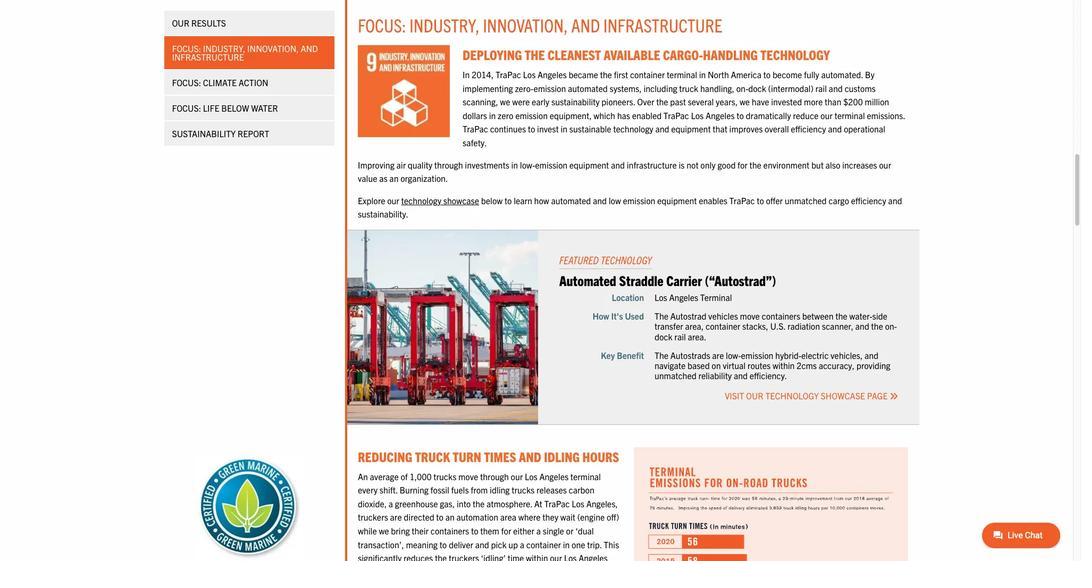 Task type: vqa. For each thing, say whether or not it's contained in the screenshot.
CARGO-
yes



Task type: describe. For each thing, give the bounding box(es) containing it.
showcase
[[821, 391, 865, 401]]

and inside an average of 1,000 trucks move through our los angeles terminal every shift. burning fossil fuels from idling trucks releases carbon dioxide, a greenhouse gas, into the atmosphere. at trapac los angeles, truckers are directed to an automation area where they wait (engine off) while we bring their containers to them for either a single or 'dual transaction', meaning to deliver and pick up a container in one trip. this significantly reduces the truckers 'idling' time within our los a
[[475, 539, 489, 550]]

stacks,
[[743, 321, 768, 332]]

autostrads
[[671, 350, 710, 361]]

the left first
[[600, 69, 612, 80]]

which
[[594, 110, 615, 121]]

value
[[358, 173, 377, 184]]

below
[[481, 195, 503, 206]]

bring
[[391, 526, 410, 536]]

zero-
[[515, 83, 534, 93]]

invest
[[537, 124, 559, 134]]

how
[[534, 195, 549, 206]]

dioxide,
[[358, 498, 387, 509]]

0 vertical spatial terminal
[[667, 69, 697, 80]]

trapac inside below to learn how automated and low emission equipment enables trapac to offer unmatched cargo efficiency and sustainability.
[[730, 195, 755, 206]]

terminal
[[700, 292, 732, 303]]

providing
[[857, 360, 891, 371]]

0 horizontal spatial focus: industry, innovation, and infrastructure
[[172, 43, 318, 62]]

we inside an average of 1,000 trucks move through our los angeles terminal every shift. burning fossil fuels from idling trucks releases carbon dioxide, a greenhouse gas, into the atmosphere. at trapac los angeles, truckers are directed to an automation area where they wait (engine off) while we bring their containers to them for either a single or 'dual transaction', meaning to deliver and pick up a container in one trip. this significantly reduces the truckers 'idling' time within our los a
[[379, 526, 389, 536]]

the up providing
[[871, 321, 883, 332]]

safety.
[[463, 137, 487, 148]]

are inside the autostrads are low-emission hybrid-electric vehicles, and navigate based on virtual routes within 2cms accuracy, providing unmatched reliability and efficiency.
[[712, 350, 724, 361]]

to left deliver
[[440, 539, 447, 550]]

water
[[251, 103, 278, 113]]

los down several
[[691, 110, 704, 121]]

in inside an average of 1,000 trucks move through our los angeles terminal every shift. burning fossil fuels from idling trucks releases carbon dioxide, a greenhouse gas, into the atmosphere. at trapac los angeles, truckers are directed to an automation area where they wait (engine off) while we bring their containers to them for either a single or 'dual transaction', meaning to deliver and pick up a container in one trip. this significantly reduces the truckers 'idling' time within our los a
[[563, 539, 570, 550]]

how it's used
[[593, 311, 644, 321]]

routes
[[748, 360, 771, 371]]

water-
[[850, 311, 873, 321]]

1 vertical spatial technology
[[766, 391, 819, 401]]

technology inside in 2014, trapac los angeles became the first container terminal in north america to become fully automated. by implementing zero-emission automated systems, including truck handling, on-dock (intermodal) rail and customs scanning, we were early sustainability pioneers. over the past several years, we have invested more than $200 million dollars in zero emission equipment, which has enabled trapac los angeles to dramatically reduce our terminal emissions. trapac continues to invest in sustainable technology and equipment that improves overall efficiency and operational safety.
[[613, 124, 654, 134]]

single
[[543, 526, 564, 536]]

became
[[569, 69, 598, 80]]

but
[[812, 159, 824, 170]]

equipment for and
[[570, 159, 609, 170]]

climate
[[203, 77, 237, 88]]

within inside an average of 1,000 trucks move through our los angeles terminal every shift. burning fossil fuels from idling trucks releases carbon dioxide, a greenhouse gas, into the atmosphere. at trapac los angeles, truckers are directed to an automation area where they wait (engine off) while we bring their containers to them for either a single or 'dual transaction', meaning to deliver and pick up a container in one trip. this significantly reduces the truckers 'idling' time within our los a
[[526, 553, 548, 561]]

area,
[[685, 321, 704, 332]]

reliability
[[699, 370, 732, 381]]

focus: climate action
[[172, 77, 269, 88]]

1 vertical spatial trucks
[[512, 485, 535, 495]]

average
[[370, 471, 399, 482]]

significantly
[[358, 553, 402, 561]]

2014,
[[472, 69, 494, 80]]

an inside improving air quality through investments in low-emission equipment and infrastructure is not only good for the environment but also increases our value as an organization.
[[390, 173, 399, 184]]

automated
[[559, 271, 616, 289]]

2 horizontal spatial we
[[740, 96, 750, 107]]

radiation
[[788, 321, 820, 332]]

it's
[[611, 311, 623, 321]]

angeles up 'that'
[[706, 110, 735, 121]]

container inside in 2014, trapac los angeles became the first container terminal in north america to become fully automated. by implementing zero-emission automated systems, including truck handling, on-dock (intermodal) rail and customs scanning, we were early sustainability pioneers. over the past several years, we have invested more than $200 million dollars in zero emission equipment, which has enabled trapac los angeles to dramatically reduce our terminal emissions. trapac continues to invest in sustainable technology and equipment that improves overall efficiency and operational safety.
[[630, 69, 665, 80]]

quality
[[408, 159, 433, 170]]

every
[[358, 485, 378, 495]]

automated.
[[821, 69, 863, 80]]

navigate
[[655, 360, 686, 371]]

systems,
[[610, 83, 642, 93]]

visit our technology showcase page
[[725, 391, 890, 401]]

cleanest
[[548, 46, 601, 63]]

autostrad
[[671, 311, 707, 321]]

gas,
[[440, 498, 455, 509]]

solid image
[[890, 392, 898, 401]]

angeles down the
[[538, 69, 567, 80]]

focus: for the focus: life below water 'link'
[[172, 103, 201, 113]]

0 vertical spatial industry,
[[410, 13, 480, 36]]

2 vertical spatial and
[[519, 448, 541, 465]]

1 vertical spatial innovation,
[[248, 43, 299, 54]]

scanning,
[[463, 96, 498, 107]]

reduces
[[404, 553, 433, 561]]

below to learn how automated and low emission equipment enables trapac to offer unmatched cargo efficiency and sustainability.
[[358, 195, 902, 219]]

how
[[593, 311, 609, 321]]

results
[[192, 18, 226, 28]]

trapac down dollars
[[463, 124, 488, 134]]

containers inside an average of 1,000 trucks move through our los angeles terminal every shift. burning fossil fuels from idling trucks releases carbon dioxide, a greenhouse gas, into the atmosphere. at trapac los angeles, truckers are directed to an automation area where they wait (engine off) while we bring their containers to them for either a single or 'dual transaction', meaning to deliver and pick up a container in one trip. this significantly reduces the truckers 'idling' time within our los a
[[431, 526, 469, 536]]

sustainability report link
[[164, 121, 335, 146]]

an average of 1,000 trucks move through our los angeles terminal every shift. burning fossil fuels from idling trucks releases carbon dioxide, a greenhouse gas, into the atmosphere. at trapac los angeles, truckers are directed to an automation area where they wait (engine off) while we bring their containers to them for either a single or 'dual transaction', meaning to deliver and pick up a container in one trip. this significantly reduces the truckers 'idling' time within our los a
[[358, 471, 619, 561]]

on- inside in 2014, trapac los angeles became the first container terminal in north america to become fully automated. by implementing zero-emission automated systems, including truck handling, on-dock (intermodal) rail and customs scanning, we were early sustainability pioneers. over the past several years, we have invested more than $200 million dollars in zero emission equipment, which has enabled trapac los angeles to dramatically reduce our terminal emissions. trapac continues to invest in sustainable technology and equipment that improves overall efficiency and operational safety.
[[737, 83, 748, 93]]

our results
[[172, 18, 226, 28]]

america
[[731, 69, 762, 80]]

emission up early in the top of the page
[[534, 83, 566, 93]]

the left water-
[[836, 311, 848, 321]]

visit our technology showcase page link
[[725, 391, 898, 401]]

unmatched inside below to learn how automated and low emission equipment enables trapac to offer unmatched cargo efficiency and sustainability.
[[785, 195, 827, 206]]

releases
[[537, 485, 567, 495]]

cargo
[[829, 195, 849, 206]]

idling
[[544, 448, 580, 465]]

0 horizontal spatial truckers
[[358, 512, 388, 523]]

sustainability.
[[358, 209, 408, 219]]

scanner,
[[822, 321, 854, 332]]

area
[[500, 512, 516, 523]]

the autostrad vehicles move containers between the water-side transfer area, container stacks, u.s. radiation scanner, and the on- dock rail area.
[[655, 311, 897, 342]]

than
[[825, 96, 842, 107]]

fossil
[[431, 485, 449, 495]]

in
[[463, 69, 470, 80]]

years,
[[716, 96, 738, 107]]

technology inside featured technology automated straddle carrier ("autostrad")
[[601, 253, 652, 266]]

los up the releases
[[525, 471, 538, 482]]

our down "times"
[[511, 471, 523, 482]]

automated inside in 2014, trapac los angeles became the first container terminal in north america to become fully automated. by implementing zero-emission automated systems, including truck handling, on-dock (intermodal) rail and customs scanning, we were early sustainability pioneers. over the past several years, we have invested more than $200 million dollars in zero emission equipment, which has enabled trapac los angeles to dramatically reduce our terminal emissions. trapac continues to invest in sustainable technology and equipment that improves overall efficiency and operational safety.
[[568, 83, 608, 93]]

featured technology automated straddle carrier ("autostrad")
[[559, 253, 776, 289]]

the down including
[[656, 96, 668, 107]]

our up sustainability.
[[387, 195, 399, 206]]

for inside improving air quality through investments in low-emission equipment and infrastructure is not only good for the environment but also increases our value as an organization.
[[738, 159, 748, 170]]

emission down early in the top of the page
[[515, 110, 548, 121]]

0 horizontal spatial trucks
[[434, 471, 457, 482]]

(engine
[[577, 512, 605, 523]]

our
[[746, 391, 764, 401]]

transaction',
[[358, 539, 404, 550]]

low
[[609, 195, 621, 206]]

our down single
[[550, 553, 562, 561]]

times
[[484, 448, 516, 465]]

2 vertical spatial a
[[520, 539, 524, 550]]

environment
[[764, 159, 810, 170]]

also
[[826, 159, 841, 170]]

report
[[238, 128, 270, 139]]

technology
[[761, 46, 830, 63]]

good
[[718, 159, 736, 170]]

trapac inside an average of 1,000 trucks move through our los angeles terminal every shift. burning fossil fuels from idling trucks releases carbon dioxide, a greenhouse gas, into the atmosphere. at trapac los angeles, truckers are directed to an automation area where they wait (engine off) while we bring their containers to them for either a single or 'dual transaction', meaning to deliver and pick up a container in one trip. this significantly reduces the truckers 'idling' time within our los a
[[544, 498, 570, 509]]

where
[[518, 512, 541, 523]]

emission inside the autostrads are low-emission hybrid-electric vehicles, and navigate based on virtual routes within 2cms accuracy, providing unmatched reliability and efficiency.
[[741, 350, 774, 361]]

available
[[604, 46, 660, 63]]

used
[[625, 311, 644, 321]]

0 vertical spatial innovation,
[[483, 13, 568, 36]]

0 horizontal spatial a
[[389, 498, 393, 509]]

continues
[[490, 124, 526, 134]]

virtual
[[723, 360, 746, 371]]

one
[[572, 539, 585, 550]]

sustainable
[[570, 124, 611, 134]]

low- inside improving air quality through investments in low-emission equipment and infrastructure is not only good for the environment but also increases our value as an organization.
[[520, 159, 535, 170]]

invested
[[771, 96, 802, 107]]

to up 'improves'
[[737, 110, 744, 121]]

vehicles,
[[831, 350, 863, 361]]

2 horizontal spatial and
[[571, 13, 600, 36]]

million
[[865, 96, 889, 107]]

0 horizontal spatial technology
[[401, 195, 442, 206]]

move inside the autostrad vehicles move containers between the water-side transfer area, container stacks, u.s. radiation scanner, and the on- dock rail area.
[[740, 311, 760, 321]]

fuels
[[451, 485, 469, 495]]

u.s.
[[770, 321, 786, 332]]

key benefit
[[601, 350, 644, 361]]

or
[[566, 526, 574, 536]]

improving air quality through investments in low-emission equipment and infrastructure is not only good for the environment but also increases our value as an organization.
[[358, 159, 891, 184]]

below
[[222, 103, 249, 113]]



Task type: locate. For each thing, give the bounding box(es) containing it.
in inside improving air quality through investments in low-emission equipment and infrastructure is not only good for the environment but also increases our value as an organization.
[[511, 159, 518, 170]]

up
[[509, 539, 518, 550]]

1 horizontal spatial trucks
[[512, 485, 535, 495]]

in left north
[[699, 69, 706, 80]]

low- right on
[[726, 350, 741, 361]]

0 vertical spatial the
[[655, 311, 669, 321]]

0 vertical spatial within
[[773, 360, 795, 371]]

the right the reduces on the bottom left
[[435, 553, 447, 561]]

2 horizontal spatial a
[[537, 526, 541, 536]]

increases
[[842, 159, 877, 170]]

1 horizontal spatial technology
[[613, 124, 654, 134]]

deliver
[[449, 539, 473, 550]]

showcase
[[443, 195, 479, 206]]

los down one
[[564, 553, 577, 561]]

we up zero in the top left of the page
[[500, 96, 510, 107]]

dock inside the autostrad vehicles move containers between the water-side transfer area, container stacks, u.s. radiation scanner, and the on- dock rail area.
[[655, 331, 673, 342]]

in left zero in the top left of the page
[[489, 110, 496, 121]]

to down automation
[[471, 526, 478, 536]]

1 horizontal spatial move
[[740, 311, 760, 321]]

0 horizontal spatial through
[[434, 159, 463, 170]]

unmatched down autostrads
[[655, 370, 697, 381]]

trapac down past
[[664, 110, 689, 121]]

0 vertical spatial equipment
[[671, 124, 711, 134]]

equipment down several
[[671, 124, 711, 134]]

sustainability report
[[172, 128, 270, 139]]

1 vertical spatial within
[[526, 553, 548, 561]]

equipment inside in 2014, trapac los angeles became the first container terminal in north america to become fully automated. by implementing zero-emission automated systems, including truck handling, on-dock (intermodal) rail and customs scanning, we were early sustainability pioneers. over the past several years, we have invested more than $200 million dollars in zero emission equipment, which has enabled trapac los angeles to dramatically reduce our terminal emissions. trapac continues to invest in sustainable technology and equipment that improves overall efficiency and operational safety.
[[671, 124, 711, 134]]

truckers
[[358, 512, 388, 523], [449, 553, 479, 561]]

in right investments
[[511, 159, 518, 170]]

efficiency right "cargo"
[[851, 195, 887, 206]]

over
[[637, 96, 654, 107]]

the inside the autostrads are low-emission hybrid-electric vehicles, and navigate based on virtual routes within 2cms accuracy, providing unmatched reliability and efficiency.
[[655, 350, 669, 361]]

for right good
[[738, 159, 748, 170]]

0 vertical spatial containers
[[762, 311, 801, 321]]

los down carbon
[[572, 498, 585, 509]]

handling
[[703, 46, 758, 63]]

0 vertical spatial for
[[738, 159, 748, 170]]

to left learn on the left top
[[505, 195, 512, 206]]

containers inside the autostrad vehicles move containers between the water-side transfer area, container stacks, u.s. radiation scanner, and the on- dock rail area.
[[762, 311, 801, 321]]

1 vertical spatial equipment
[[570, 159, 609, 170]]

our inside improving air quality through investments in low-emission equipment and infrastructure is not only good for the environment but also increases our value as an organization.
[[879, 159, 891, 170]]

through inside improving air quality through investments in low-emission equipment and infrastructure is not only good for the environment but also increases our value as an organization.
[[434, 159, 463, 170]]

this
[[604, 539, 619, 550]]

focus: inside focus: industry, innovation, and infrastructure link
[[172, 43, 201, 54]]

1 horizontal spatial are
[[712, 350, 724, 361]]

equipment for enables
[[657, 195, 697, 206]]

technology down has
[[613, 124, 654, 134]]

trucks
[[434, 471, 457, 482], [512, 485, 535, 495]]

move right vehicles
[[740, 311, 760, 321]]

1 vertical spatial a
[[537, 526, 541, 536]]

automated right the how
[[551, 195, 591, 206]]

1 vertical spatial and
[[301, 43, 318, 54]]

1 vertical spatial on-
[[885, 321, 897, 332]]

1 vertical spatial through
[[480, 471, 509, 482]]

them
[[480, 526, 499, 536]]

hybrid-
[[776, 350, 802, 361]]

explore our technology showcase
[[358, 195, 479, 206]]

0 vertical spatial on-
[[737, 83, 748, 93]]

the for transfer
[[655, 311, 669, 321]]

infrastructure up climate on the top
[[172, 52, 244, 62]]

rail inside the autostrad vehicles move containers between the water-side transfer area, container stacks, u.s. radiation scanner, and the on- dock rail area.
[[675, 331, 686, 342]]

to left offer
[[757, 195, 764, 206]]

0 vertical spatial low-
[[520, 159, 535, 170]]

automated
[[568, 83, 608, 93], [551, 195, 591, 206]]

emission inside improving air quality through investments in low-emission equipment and infrastructure is not only good for the environment but also increases our value as an organization.
[[535, 159, 568, 170]]

the
[[600, 69, 612, 80], [656, 96, 668, 107], [750, 159, 762, 170], [836, 311, 848, 321], [871, 321, 883, 332], [473, 498, 485, 509], [435, 553, 447, 561]]

benefit
[[617, 350, 644, 361]]

an right 'as'
[[390, 173, 399, 184]]

0 horizontal spatial terminal
[[571, 471, 601, 482]]

1 vertical spatial low-
[[726, 350, 741, 361]]

emission up efficiency.
[[741, 350, 774, 361]]

1 vertical spatial for
[[501, 526, 511, 536]]

carbon
[[569, 485, 595, 495]]

1 vertical spatial unmatched
[[655, 370, 697, 381]]

0 horizontal spatial are
[[390, 512, 402, 523]]

1 vertical spatial the
[[655, 350, 669, 361]]

infrastructure
[[604, 13, 723, 36], [172, 52, 244, 62]]

efficiency inside below to learn how automated and low emission equipment enables trapac to offer unmatched cargo efficiency and sustainability.
[[851, 195, 887, 206]]

0 vertical spatial through
[[434, 159, 463, 170]]

a
[[389, 498, 393, 509], [537, 526, 541, 536], [520, 539, 524, 550]]

1 vertical spatial move
[[459, 471, 478, 482]]

1 vertical spatial an
[[446, 512, 455, 523]]

container up including
[[630, 69, 665, 80]]

dock
[[748, 83, 766, 93], [655, 331, 673, 342]]

move inside an average of 1,000 trucks move through our los angeles terminal every shift. burning fossil fuels from idling trucks releases carbon dioxide, a greenhouse gas, into the atmosphere. at trapac los angeles, truckers are directed to an automation area where they wait (engine off) while we bring their containers to them for either a single or 'dual transaction', meaning to deliver and pick up a container in one trip. this significantly reduces the truckers 'idling' time within our los a
[[459, 471, 478, 482]]

unmatched inside the autostrads are low-emission hybrid-electric vehicles, and navigate based on virtual routes within 2cms accuracy, providing unmatched reliability and efficiency.
[[655, 370, 697, 381]]

1 vertical spatial automated
[[551, 195, 591, 206]]

focus: inside 'link'
[[172, 103, 201, 113]]

the for navigate
[[655, 350, 669, 361]]

for inside an average of 1,000 trucks move through our los angeles terminal every shift. burning fossil fuels from idling trucks releases carbon dioxide, a greenhouse gas, into the atmosphere. at trapac los angeles, truckers are directed to an automation area where they wait (engine off) while we bring their containers to them for either a single or 'dual transaction', meaning to deliver and pick up a container in one trip. this significantly reduces the truckers 'idling' time within our los a
[[501, 526, 511, 536]]

have
[[752, 96, 769, 107]]

within left the 2cms at right bottom
[[773, 360, 795, 371]]

0 horizontal spatial rail
[[675, 331, 686, 342]]

dramatically
[[746, 110, 791, 121]]

1 horizontal spatial efficiency
[[851, 195, 887, 206]]

efficiency inside in 2014, trapac los angeles became the first container terminal in north america to become fully automated. by implementing zero-emission automated systems, including truck handling, on-dock (intermodal) rail and customs scanning, we were early sustainability pioneers. over the past several years, we have invested more than $200 million dollars in zero emission equipment, which has enabled trapac los angeles to dramatically reduce our terminal emissions. trapac continues to invest in sustainable technology and equipment that improves overall efficiency and operational safety.
[[791, 124, 826, 134]]

2 vertical spatial equipment
[[657, 195, 697, 206]]

offer
[[766, 195, 783, 206]]

to down gas,
[[436, 512, 444, 523]]

industry,
[[410, 13, 480, 36], [203, 43, 246, 54]]

terminal up 'truck'
[[667, 69, 697, 80]]

1 horizontal spatial technology
[[766, 391, 819, 401]]

reducing truck turn times and idling hours
[[358, 448, 619, 465]]

through up organization.
[[434, 159, 463, 170]]

rail up more
[[816, 83, 827, 93]]

within inside the autostrads are low-emission hybrid-electric vehicles, and navigate based on virtual routes within 2cms accuracy, providing unmatched reliability and efficiency.
[[773, 360, 795, 371]]

1 horizontal spatial low-
[[726, 350, 741, 361]]

infrastructure up deploying the cleanest available cargo-handling technology
[[604, 13, 723, 36]]

technology down organization.
[[401, 195, 442, 206]]

turn
[[453, 448, 481, 465]]

1 horizontal spatial containers
[[762, 311, 801, 321]]

customs
[[845, 83, 876, 93]]

container inside the autostrad vehicles move containers between the water-side transfer area, container stacks, u.s. radiation scanner, and the on- dock rail area.
[[706, 321, 741, 332]]

los up zero- at the top left of page
[[523, 69, 536, 80]]

trapac up zero- at the top left of page
[[496, 69, 521, 80]]

1 horizontal spatial for
[[738, 159, 748, 170]]

terminal inside an average of 1,000 trucks move through our los angeles terminal every shift. burning fossil fuels from idling trucks releases carbon dioxide, a greenhouse gas, into the atmosphere. at trapac los angeles, truckers are directed to an automation area where they wait (engine off) while we bring their containers to them for either a single or 'dual transaction', meaning to deliver and pick up a container in one trip. this significantly reduces the truckers 'idling' time within our los a
[[571, 471, 601, 482]]

the left autostrads
[[655, 350, 669, 361]]

1 horizontal spatial container
[[630, 69, 665, 80]]

to left become in the right top of the page
[[764, 69, 771, 80]]

0 vertical spatial an
[[390, 173, 399, 184]]

low- inside the autostrads are low-emission hybrid-electric vehicles, and navigate based on virtual routes within 2cms accuracy, providing unmatched reliability and efficiency.
[[726, 350, 741, 361]]

focus: industry, innovation, and infrastructure link
[[164, 36, 335, 69]]

are inside an average of 1,000 trucks move through our los angeles terminal every shift. burning fossil fuels from idling trucks releases carbon dioxide, a greenhouse gas, into the atmosphere. at trapac los angeles, truckers are directed to an automation area where they wait (engine off) while we bring their containers to them for either a single or 'dual transaction', meaning to deliver and pick up a container in one trip. this significantly reduces the truckers 'idling' time within our los a
[[390, 512, 402, 523]]

emission right low
[[623, 195, 655, 206]]

and inside the autostrad vehicles move containers between the water-side transfer area, container stacks, u.s. radiation scanner, and the on- dock rail area.
[[856, 321, 869, 332]]

of
[[401, 471, 408, 482]]

angeles inside an average of 1,000 trucks move through our los angeles terminal every shift. burning fossil fuels from idling trucks releases carbon dioxide, a greenhouse gas, into the atmosphere. at trapac los angeles, truckers are directed to an automation area where they wait (engine off) while we bring their containers to them for either a single or 'dual transaction', meaning to deliver and pick up a container in one trip. this significantly reduces the truckers 'idling' time within our los a
[[540, 471, 569, 482]]

angeles up the releases
[[540, 471, 569, 482]]

an inside an average of 1,000 trucks move through our los angeles terminal every shift. burning fossil fuels from idling trucks releases carbon dioxide, a greenhouse gas, into the atmosphere. at trapac los angeles, truckers are directed to an automation area where they wait (engine off) while we bring their containers to them for either a single or 'dual transaction', meaning to deliver and pick up a container in one trip. this significantly reduces the truckers 'idling' time within our los a
[[446, 512, 455, 523]]

improves
[[730, 124, 763, 134]]

1 vertical spatial truckers
[[449, 553, 479, 561]]

2 horizontal spatial terminal
[[835, 110, 865, 121]]

0 vertical spatial technology
[[601, 253, 652, 266]]

1 vertical spatial are
[[390, 512, 402, 523]]

through up idling
[[480, 471, 509, 482]]

has
[[617, 110, 630, 121]]

focus: for focus: industry, innovation, and infrastructure link
[[172, 43, 201, 54]]

container right area,
[[706, 321, 741, 332]]

are up bring
[[390, 512, 402, 523]]

technology
[[601, 253, 652, 266], [766, 391, 819, 401]]

between
[[803, 311, 834, 321]]

enabled
[[632, 110, 662, 121]]

equipment
[[671, 124, 711, 134], [570, 159, 609, 170], [657, 195, 697, 206]]

equipment left enables
[[657, 195, 697, 206]]

into
[[457, 498, 471, 509]]

("autostrad")
[[705, 271, 776, 289]]

0 vertical spatial infrastructure
[[604, 13, 723, 36]]

the right good
[[750, 159, 762, 170]]

for down area
[[501, 526, 511, 536]]

1 horizontal spatial we
[[500, 96, 510, 107]]

automated down became
[[568, 83, 608, 93]]

innovation, up the
[[483, 13, 568, 36]]

a right up
[[520, 539, 524, 550]]

enables
[[699, 195, 728, 206]]

equipment inside below to learn how automated and low emission equipment enables trapac to offer unmatched cargo efficiency and sustainability.
[[657, 195, 697, 206]]

1 horizontal spatial rail
[[816, 83, 827, 93]]

on- down the america
[[737, 83, 748, 93]]

0 vertical spatial technology
[[613, 124, 654, 134]]

technology up straddle
[[601, 253, 652, 266]]

1 horizontal spatial industry,
[[410, 13, 480, 36]]

the
[[655, 311, 669, 321], [655, 350, 669, 361]]

1 horizontal spatial terminal
[[667, 69, 697, 80]]

greenhouse
[[395, 498, 438, 509]]

0 horizontal spatial industry,
[[203, 43, 246, 54]]

the down "from" at bottom
[[473, 498, 485, 509]]

0 horizontal spatial on-
[[737, 83, 748, 93]]

angeles,
[[586, 498, 618, 509]]

1 vertical spatial containers
[[431, 526, 469, 536]]

los angeles terminal
[[655, 292, 732, 303]]

and
[[829, 83, 843, 93], [656, 124, 669, 134], [828, 124, 842, 134], [611, 159, 625, 170], [593, 195, 607, 206], [888, 195, 902, 206], [856, 321, 869, 332], [865, 350, 879, 361], [734, 370, 748, 381], [475, 539, 489, 550]]

1 vertical spatial technology
[[401, 195, 442, 206]]

we up transaction',
[[379, 526, 389, 536]]

become
[[773, 69, 802, 80]]

key
[[601, 350, 615, 361]]

are up the reliability
[[712, 350, 724, 361]]

0 vertical spatial unmatched
[[785, 195, 827, 206]]

at
[[534, 498, 542, 509]]

1 vertical spatial focus: industry, innovation, and infrastructure
[[172, 43, 318, 62]]

1 vertical spatial terminal
[[835, 110, 865, 121]]

trapac right enables
[[730, 195, 755, 206]]

truckers down dioxide,
[[358, 512, 388, 523]]

to left invest
[[528, 124, 535, 134]]

to
[[764, 69, 771, 80], [737, 110, 744, 121], [528, 124, 535, 134], [505, 195, 512, 206], [757, 195, 764, 206], [436, 512, 444, 523], [471, 526, 478, 536], [440, 539, 447, 550]]

efficiency down 'reduce'
[[791, 124, 826, 134]]

container inside an average of 1,000 trucks move through our los angeles terminal every shift. burning fossil fuels from idling trucks releases carbon dioxide, a greenhouse gas, into the atmosphere. at trapac los angeles, truckers are directed to an automation area where they wait (engine off) while we bring their containers to them for either a single or 'dual transaction', meaning to deliver and pick up a container in one trip. this significantly reduces the truckers 'idling' time within our los a
[[526, 539, 561, 550]]

side
[[873, 311, 888, 321]]

our down than
[[821, 110, 833, 121]]

$200
[[844, 96, 863, 107]]

0 vertical spatial and
[[571, 13, 600, 36]]

0 horizontal spatial technology
[[601, 253, 652, 266]]

1 horizontal spatial truckers
[[449, 553, 479, 561]]

zero
[[498, 110, 514, 121]]

0 horizontal spatial unmatched
[[655, 370, 697, 381]]

1 vertical spatial container
[[706, 321, 741, 332]]

0 vertical spatial are
[[712, 350, 724, 361]]

a right either
[[537, 526, 541, 536]]

within right time
[[526, 553, 548, 561]]

terminal down "$200"
[[835, 110, 865, 121]]

that
[[713, 124, 728, 134]]

1 horizontal spatial within
[[773, 360, 795, 371]]

dock up 'navigate'
[[655, 331, 673, 342]]

1 vertical spatial infrastructure
[[172, 52, 244, 62]]

our inside in 2014, trapac los angeles became the first container terminal in north america to become fully automated. by implementing zero-emission automated systems, including truck handling, on-dock (intermodal) rail and customs scanning, we were early sustainability pioneers. over the past several years, we have invested more than $200 million dollars in zero emission equipment, which has enabled trapac los angeles to dramatically reduce our terminal emissions. trapac continues to invest in sustainable technology and equipment that improves overall efficiency and operational safety.
[[821, 110, 833, 121]]

2 horizontal spatial container
[[706, 321, 741, 332]]

shift.
[[380, 485, 398, 495]]

focus: for focus: climate action link
[[172, 77, 201, 88]]

trapac
[[496, 69, 521, 80], [664, 110, 689, 121], [463, 124, 488, 134], [730, 195, 755, 206], [544, 498, 570, 509]]

trucks up fossil
[[434, 471, 457, 482]]

2 vertical spatial terminal
[[571, 471, 601, 482]]

from
[[471, 485, 488, 495]]

equipment inside improving air quality through investments in low-emission equipment and infrastructure is not only good for the environment but also increases our value as an organization.
[[570, 159, 609, 170]]

focus: life below water
[[172, 103, 278, 113]]

1 the from the top
[[655, 311, 669, 321]]

1 horizontal spatial infrastructure
[[604, 13, 723, 36]]

angeles down carrier
[[669, 292, 698, 303]]

2 vertical spatial container
[[526, 539, 561, 550]]

containers left 'between'
[[762, 311, 801, 321]]

0 vertical spatial focus: industry, innovation, and infrastructure
[[358, 13, 723, 36]]

1 vertical spatial industry,
[[203, 43, 246, 54]]

terminal up carbon
[[571, 471, 601, 482]]

our results link
[[164, 11, 335, 35]]

and inside focus: industry, innovation, and infrastructure
[[301, 43, 318, 54]]

1 horizontal spatial unmatched
[[785, 195, 827, 206]]

rail
[[816, 83, 827, 93], [675, 331, 686, 342]]

efficiency
[[791, 124, 826, 134], [851, 195, 887, 206]]

container
[[630, 69, 665, 80], [706, 321, 741, 332], [526, 539, 561, 550]]

while
[[358, 526, 377, 536]]

0 vertical spatial trucks
[[434, 471, 457, 482]]

industry, inside focus: industry, innovation, and infrastructure
[[203, 43, 246, 54]]

0 horizontal spatial innovation,
[[248, 43, 299, 54]]

1 horizontal spatial dock
[[748, 83, 766, 93]]

low- up learn on the left top
[[520, 159, 535, 170]]

0 horizontal spatial for
[[501, 526, 511, 536]]

containers up deliver
[[431, 526, 469, 536]]

truckers down deliver
[[449, 553, 479, 561]]

dock up have
[[748, 83, 766, 93]]

0 horizontal spatial infrastructure
[[172, 52, 244, 62]]

1 horizontal spatial innovation,
[[483, 13, 568, 36]]

0 vertical spatial move
[[740, 311, 760, 321]]

in left one
[[563, 539, 570, 550]]

0 vertical spatial automated
[[568, 83, 608, 93]]

angeles
[[538, 69, 567, 80], [706, 110, 735, 121], [669, 292, 698, 303], [540, 471, 569, 482]]

automated inside below to learn how automated and low emission equipment enables trapac to offer unmatched cargo efficiency and sustainability.
[[551, 195, 591, 206]]

within
[[773, 360, 795, 371], [526, 553, 548, 561]]

the inside improving air quality through investments in low-emission equipment and infrastructure is not only good for the environment but also increases our value as an organization.
[[750, 159, 762, 170]]

trapac los angeles automated straddle carrier image
[[347, 230, 538, 424]]

trapac down the releases
[[544, 498, 570, 509]]

move up fuels at the bottom
[[459, 471, 478, 482]]

0 vertical spatial rail
[[816, 83, 827, 93]]

0 vertical spatial a
[[389, 498, 393, 509]]

1 horizontal spatial a
[[520, 539, 524, 550]]

1 horizontal spatial focus: industry, innovation, and infrastructure
[[358, 13, 723, 36]]

location
[[612, 292, 644, 303]]

rail left area.
[[675, 331, 686, 342]]

on- inside the autostrad vehicles move containers between the water-side transfer area, container stacks, u.s. radiation scanner, and the on- dock rail area.
[[885, 321, 897, 332]]

1 horizontal spatial through
[[480, 471, 509, 482]]

the left the autostrad
[[655, 311, 669, 321]]

2 the from the top
[[655, 350, 669, 361]]

technology down efficiency.
[[766, 391, 819, 401]]

we left have
[[740, 96, 750, 107]]

move
[[740, 311, 760, 321], [459, 471, 478, 482]]

0 vertical spatial efficiency
[[791, 124, 826, 134]]

an down gas,
[[446, 512, 455, 523]]

the autostrads are low-emission hybrid-electric vehicles, and navigate based on virtual routes within 2cms accuracy, providing unmatched reliability and efficiency.
[[655, 350, 891, 381]]

our right increases
[[879, 159, 891, 170]]

in down equipment,
[[561, 124, 568, 134]]

1 horizontal spatial an
[[446, 512, 455, 523]]

trucks up atmosphere. at bottom left
[[512, 485, 535, 495]]

los down straddle
[[655, 292, 667, 303]]

trip.
[[587, 539, 602, 550]]

a down shift.
[[389, 498, 393, 509]]

0 horizontal spatial move
[[459, 471, 478, 482]]

rail inside in 2014, trapac los angeles became the first container terminal in north america to become fully automated. by implementing zero-emission automated systems, including truck handling, on-dock (intermodal) rail and customs scanning, we were early sustainability pioneers. over the past several years, we have invested more than $200 million dollars in zero emission equipment, which has enabled trapac los angeles to dramatically reduce our terminal emissions. trapac continues to invest in sustainable technology and equipment that improves overall efficiency and operational safety.
[[816, 83, 827, 93]]

directed
[[404, 512, 434, 523]]

unmatched
[[785, 195, 827, 206], [655, 370, 697, 381]]

dollars
[[463, 110, 487, 121]]

0 horizontal spatial low-
[[520, 159, 535, 170]]

on
[[712, 360, 721, 371]]

1 vertical spatial efficiency
[[851, 195, 887, 206]]

the inside the autostrad vehicles move containers between the water-side transfer area, container stacks, u.s. radiation scanner, and the on- dock rail area.
[[655, 311, 669, 321]]

is
[[679, 159, 685, 170]]

emission down invest
[[535, 159, 568, 170]]

unmatched right offer
[[785, 195, 827, 206]]

focus: industry, innovation, and infrastructure up the
[[358, 13, 723, 36]]

are
[[712, 350, 724, 361], [390, 512, 402, 523]]

through inside an average of 1,000 trucks move through our los angeles terminal every shift. burning fossil fuels from idling trucks releases carbon dioxide, a greenhouse gas, into the atmosphere. at trapac los angeles, truckers are directed to an automation area where they wait (engine off) while we bring their containers to them for either a single or 'dual transaction', meaning to deliver and pick up a container in one trip. this significantly reduces the truckers 'idling' time within our los a
[[480, 471, 509, 482]]

container down single
[[526, 539, 561, 550]]

2cms
[[797, 360, 817, 371]]

dock inside in 2014, trapac los angeles became the first container terminal in north america to become fully automated. by implementing zero-emission automated systems, including truck handling, on-dock (intermodal) rail and customs scanning, we were early sustainability pioneers. over the past several years, we have invested more than $200 million dollars in zero emission equipment, which has enabled trapac los angeles to dramatically reduce our terminal emissions. trapac continues to invest in sustainable technology and equipment that improves overall efficiency and operational safety.
[[748, 83, 766, 93]]

focus: inside focus: climate action link
[[172, 77, 201, 88]]

emission inside below to learn how automated and low emission equipment enables trapac to offer unmatched cargo efficiency and sustainability.
[[623, 195, 655, 206]]

and inside improving air quality through investments in low-emission equipment and infrastructure is not only good for the environment but also increases our value as an organization.
[[611, 159, 625, 170]]

0 horizontal spatial efficiency
[[791, 124, 826, 134]]

0 horizontal spatial an
[[390, 173, 399, 184]]

focus: industry, innovation, and infrastructure up focus: climate action link
[[172, 43, 318, 62]]

first
[[614, 69, 628, 80]]



